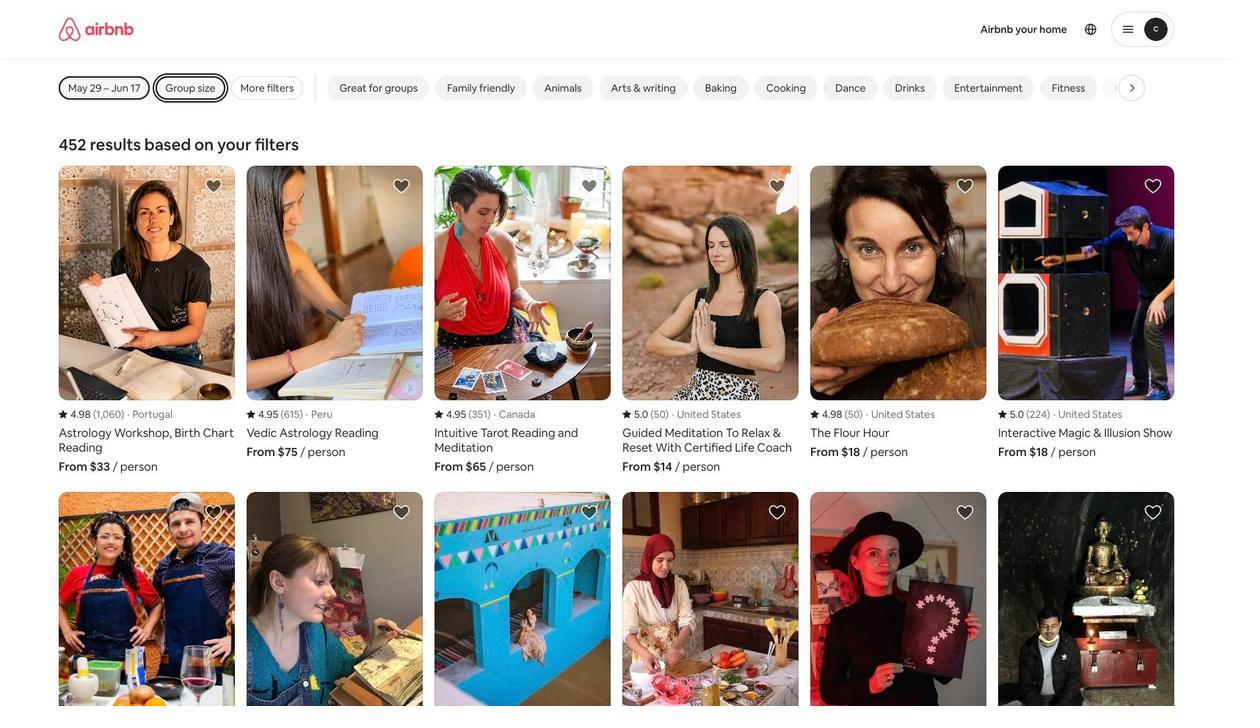 Task type: locate. For each thing, give the bounding box(es) containing it.
animals element
[[544, 81, 582, 95]]

baking element
[[705, 81, 737, 95]]

dance element
[[835, 81, 866, 95]]

cooking element
[[766, 81, 806, 95]]

rating 5.0 out of 5; 50 reviews image
[[622, 408, 669, 421]]

drinks element
[[895, 81, 925, 95]]

astrology workshop, birth chart reading group
[[59, 166, 235, 475]]

save this experience image inside interactive magic & illusion show group
[[1144, 178, 1162, 195]]

history & culture element
[[1115, 81, 1193, 95]]

save this experience image inside guided meditation to relax & reset with certified life coach group
[[768, 178, 786, 195]]

entertainment element
[[954, 81, 1023, 95]]

save this experience image
[[581, 178, 598, 195], [1144, 178, 1162, 195], [393, 504, 410, 522], [581, 504, 598, 522], [1144, 504, 1162, 522]]

save this experience image
[[205, 178, 222, 195], [393, 178, 410, 195], [768, 178, 786, 195], [956, 178, 974, 195], [205, 504, 222, 522], [768, 504, 786, 522], [956, 504, 974, 522]]



Task type: vqa. For each thing, say whether or not it's contained in the screenshot.
Animals element
yes



Task type: describe. For each thing, give the bounding box(es) containing it.
arts & writing element
[[611, 81, 676, 95]]

interactive magic & illusion show group
[[998, 166, 1174, 460]]

great for groups element
[[339, 81, 418, 95]]

rating 4.98 out of 5; 1,060 reviews image
[[59, 408, 124, 421]]

family friendly element
[[447, 81, 515, 95]]

profile element
[[744, 0, 1174, 59]]

the flour hour group
[[810, 166, 986, 460]]

intuitive tarot reading and meditation group
[[435, 166, 611, 475]]

fitness element
[[1052, 81, 1085, 95]]

rating 5.0 out of 5; 224 reviews image
[[998, 408, 1050, 421]]

vedic astrology reading group
[[247, 166, 423, 460]]

save this experience image inside intuitive tarot reading and meditation group
[[581, 178, 598, 195]]

rating 4.98 out of 5; 50 reviews image
[[810, 408, 863, 421]]

rating 4.95 out of 5; 615 reviews image
[[247, 408, 303, 421]]

rating 4.95 out of 5; 351 reviews image
[[435, 408, 491, 421]]

guided meditation to relax & reset with certified life coach group
[[622, 166, 799, 475]]



